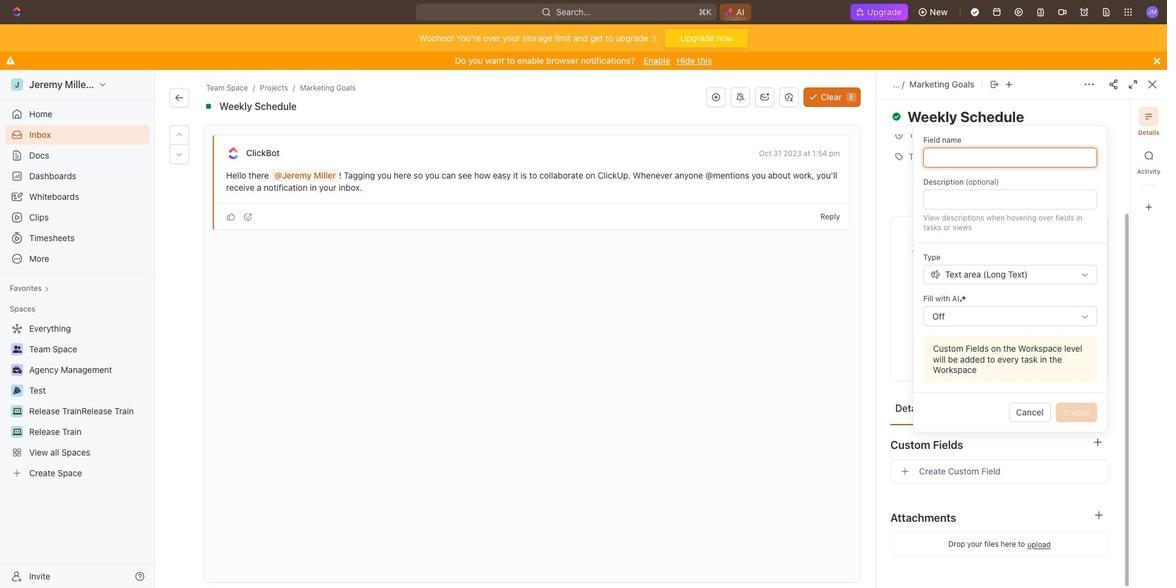 Task type: vqa. For each thing, say whether or not it's contained in the screenshot.
Text Field
yes



Task type: locate. For each thing, give the bounding box(es) containing it.
tree inside the sidebar navigation
[[5, 319, 150, 484]]

None text field
[[924, 190, 1098, 210]]

sidebar navigation
[[0, 70, 155, 589]]

Select field type text field
[[946, 266, 1076, 284]]

task sidebar navigation tab list
[[1136, 107, 1163, 217]]

Enter name... text field
[[924, 148, 1098, 168]]

tree
[[5, 319, 150, 484]]



